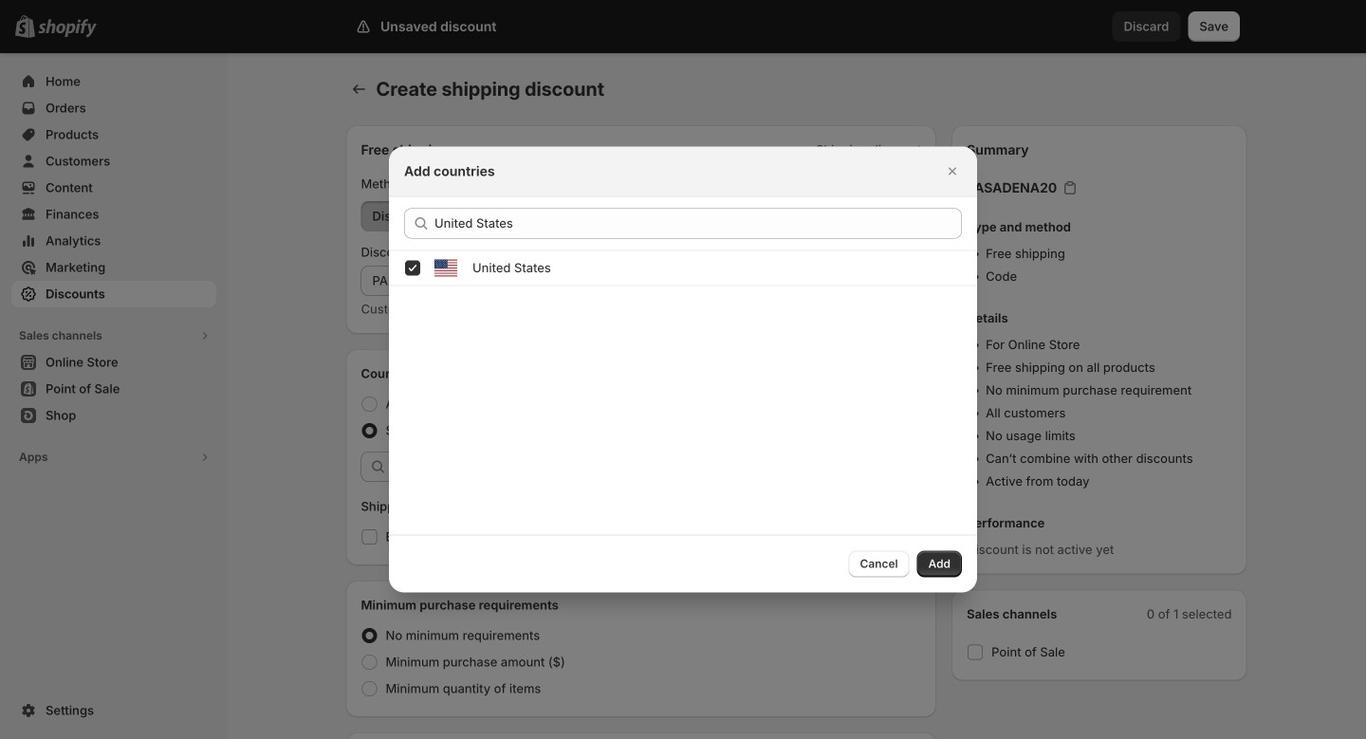Task type: locate. For each thing, give the bounding box(es) containing it.
dialog
[[0, 147, 1367, 593]]



Task type: vqa. For each thing, say whether or not it's contained in the screenshot.
DIALOG
yes



Task type: describe. For each thing, give the bounding box(es) containing it.
Search countries text field
[[435, 208, 963, 239]]

shopify image
[[38, 19, 97, 38]]



